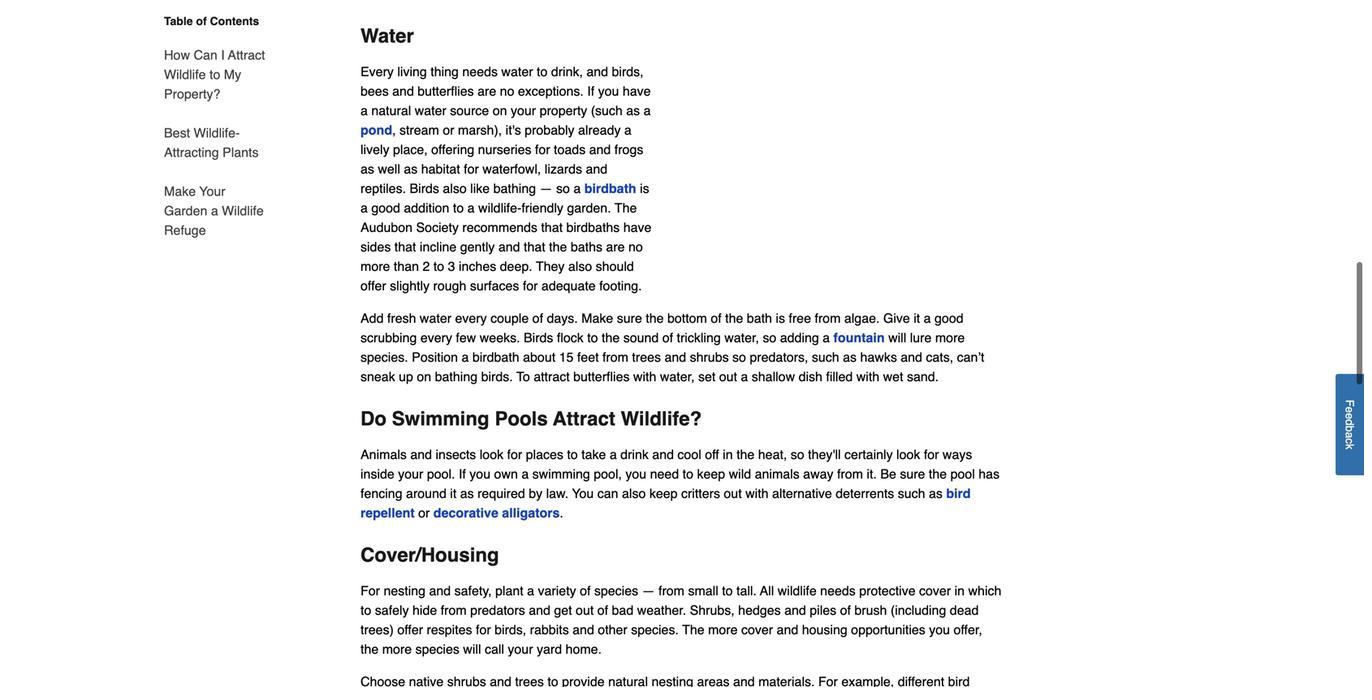 Task type: describe. For each thing, give the bounding box(es) containing it.
as inside will lure more species. position a birdbath about 15 feet from trees and shrubs so predators, such as hawks and cats, can't sneak up on bathing birds. to attract butterflies with water, set out a shallow dish filled with wet sand.
[[843, 350, 857, 365]]

so inside animals and insects look for places to take a drink and cool off in the heat, so they'll certainly look for ways inside your pool. if you own a swimming pool, you need to keep wild animals away from it. be sure the pool has fencing around it as required by law. you can also keep critters out with alternative deterrents such as
[[791, 447, 805, 462]]

to up society
[[453, 200, 464, 215]]

birdbaths
[[566, 220, 620, 235]]

required
[[478, 486, 525, 501]]

1 horizontal spatial cover
[[919, 584, 951, 599]]

safety,
[[455, 584, 492, 599]]

waterfowl,
[[483, 161, 541, 176]]

a right own
[[522, 467, 529, 482]]

0 horizontal spatial species
[[416, 642, 460, 657]]

for up own
[[507, 447, 522, 462]]

offer inside for nesting and safety, plant a variety of species — from small to tall. all wildlife needs protective cover in which to safely hide from predators and get out of bad weather. shrubs, hedges and piles of brush (including dead trees) offer respites for birds, rabbits and other species. the more cover and housing opportunities you offer, the more species will call your yard home.
[[397, 623, 423, 638]]

has
[[979, 467, 1000, 482]]

of left days.
[[533, 311, 543, 326]]

drink
[[621, 447, 649, 462]]

birdbath inside will lure more species. position a birdbath about 15 feet from trees and shrubs so predators, such as hawks and cats, can't sneak up on bathing birds. to attract butterflies with water, set out a shallow dish filled with wet sand.
[[473, 350, 520, 365]]

can
[[598, 486, 619, 501]]

the left pool
[[929, 467, 947, 482]]

a down few
[[462, 350, 469, 365]]

to down the cool
[[683, 467, 694, 482]]

so inside , stream or marsh), it's probably already a lively place, offering nurseries for toads and frogs as well as habitat for waterfowl, lizards and reptiles. birds also like bathing — so a
[[556, 181, 570, 196]]

decorative
[[434, 506, 499, 521]]

2 horizontal spatial with
[[857, 369, 880, 384]]

incline
[[420, 239, 457, 254]]

should
[[596, 259, 634, 274]]

brush
[[855, 603, 887, 618]]

do
[[361, 408, 387, 430]]

small
[[688, 584, 719, 599]]

needs inside for nesting and safety, plant a variety of species — from small to tall. all wildlife needs protective cover in which to safely hide from predators and get out of bad weather. shrubs, hedges and piles of brush (including dead trees) offer respites for birds, rabbits and other species. the more cover and housing opportunities you offer, the more species will call your yard home.
[[820, 584, 856, 599]]

can
[[194, 48, 218, 63]]

which
[[969, 584, 1002, 599]]

on inside will lure more species. position a birdbath about 15 feet from trees and shrubs so predators, such as hawks and cats, can't sneak up on bathing birds. to attract butterflies with water, set out a shallow dish filled with wet sand.
[[417, 369, 431, 384]]

as inside every living thing needs water to drink, and birds, bees and butterflies are no exceptions. if you have a natural water source on your property (such as a pond
[[626, 103, 640, 118]]

— inside , stream or marsh), it's probably already a lively place, offering nurseries for toads and frogs as well as habitat for waterfowl, lizards and reptiles. birds also like bathing — so a
[[540, 181, 553, 196]]

1 vertical spatial cover
[[742, 623, 773, 638]]

the inside is a good addition to a wildlife-friendly garden. the audubon society recommends that birdbaths have sides that incline gently and that the baths are no more than 2 to 3 inches deep. they also should offer slightly rough surfaces for adequate footing.
[[549, 239, 567, 254]]

good inside is a good addition to a wildlife-friendly garden. the audubon society recommends that birdbaths have sides that incline gently and that the baths are no more than 2 to 3 inches deep. they also should offer slightly rough surfaces for adequate footing.
[[371, 200, 400, 215]]

a down like
[[468, 200, 475, 215]]

birds.
[[481, 369, 513, 384]]

0 horizontal spatial every
[[421, 330, 452, 345]]

1 horizontal spatial every
[[455, 311, 487, 326]]

of right variety
[[580, 584, 591, 599]]

of up the trickling
[[711, 311, 722, 326]]

fencing
[[361, 486, 403, 501]]

predators,
[[750, 350, 808, 365]]

can't
[[957, 350, 985, 365]]

nesting
[[384, 584, 426, 599]]

certainly
[[845, 447, 893, 462]]

birds, inside every living thing needs water to drink, and birds, bees and butterflies are no exceptions. if you have a natural water source on your property (such as a pond
[[612, 64, 644, 79]]

law.
[[546, 486, 569, 501]]

wet
[[883, 369, 904, 384]]

to down 'for'
[[361, 603, 371, 618]]

how
[[164, 48, 190, 63]]

and up home.
[[573, 623, 594, 638]]

trees
[[632, 350, 661, 365]]

gently
[[460, 239, 495, 254]]

surfaces
[[470, 278, 519, 293]]

as down lively
[[361, 161, 374, 176]]

so inside add fresh water every couple of days. make sure the bottom of the bath is free from algae. give it a good scrubbing every few weeks. birds flock to the sound of trickling water, so adding a
[[763, 330, 777, 345]]

is inside add fresh water every couple of days. make sure the bottom of the bath is free from algae. give it a good scrubbing every few weeks. birds flock to the sound of trickling water, so adding a
[[776, 311, 785, 326]]

0 horizontal spatial keep
[[650, 486, 678, 501]]

feet
[[577, 350, 599, 365]]

2 look from the left
[[897, 447, 920, 462]]

bathing inside , stream or marsh), it's probably already a lively place, offering nurseries for toads and frogs as well as habitat for waterfowl, lizards and reptiles. birds also like bathing — so a
[[493, 181, 536, 196]]

respites
[[427, 623, 472, 638]]

adequate
[[542, 278, 596, 293]]

and right trees
[[665, 350, 686, 365]]

it inside animals and insects look for places to take a drink and cool off in the heat, so they'll certainly look for ways inside your pool. if you own a swimming pool, you need to keep wild animals away from it. be sure the pool has fencing around it as required by law. you can also keep critters out with alternative deterrents such as
[[450, 486, 457, 501]]

swimming
[[392, 408, 489, 430]]

take
[[582, 447, 606, 462]]

frogs
[[615, 142, 644, 157]]

few
[[456, 330, 476, 345]]

the up 'wild'
[[737, 447, 755, 462]]

that up than
[[395, 239, 416, 254]]

good inside add fresh water every couple of days. make sure the bottom of the bath is free from algae. give it a good scrubbing every few weeks. birds flock to the sound of trickling water, so adding a
[[935, 311, 964, 326]]

bees
[[361, 83, 389, 99]]

rabbits
[[530, 623, 569, 638]]

you inside every living thing needs water to drink, and birds, bees and butterflies are no exceptions. if you have a natural water source on your property (such as a pond
[[598, 83, 619, 99]]

for inside for nesting and safety, plant a variety of species — from small to tall. all wildlife needs protective cover in which to safely hide from predators and get out of bad weather. shrubs, hedges and piles of brush (including dead trees) offer respites for birds, rabbits and other species. the more cover and housing opportunities you offer, the more species will call your yard home.
[[476, 623, 491, 638]]

f e e d b a c k
[[1344, 400, 1357, 450]]

f
[[1344, 400, 1357, 407]]

your inside for nesting and safety, plant a variety of species — from small to tall. all wildlife needs protective cover in which to safely hide from predators and get out of bad weather. shrubs, hedges and piles of brush (including dead trees) offer respites for birds, rabbits and other species. the more cover and housing opportunities you offer, the more species will call your yard home.
[[508, 642, 533, 657]]

to left tall. in the bottom right of the page
[[722, 584, 733, 599]]

f e e d b a c k button
[[1336, 375, 1364, 476]]

that down friendly
[[541, 220, 563, 235]]

a down reptiles.
[[361, 200, 368, 215]]

animals and insects look for places to take a drink and cool off in the heat, so they'll certainly look for ways inside your pool. if you own a swimming pool, you need to keep wild animals away from it. be sure the pool has fencing around it as required by law. you can also keep critters out with alternative deterrents such as
[[361, 447, 1000, 501]]

for left ways
[[924, 447, 939, 462]]

a left shallow at the right
[[741, 369, 748, 384]]

fresh
[[387, 311, 416, 326]]

table of contents element
[[145, 13, 266, 240]]

all
[[760, 584, 774, 599]]

1 vertical spatial or
[[418, 506, 430, 521]]

already
[[578, 122, 621, 138]]

shrubs,
[[690, 603, 735, 618]]

a right take
[[610, 447, 617, 462]]

is a good addition to a wildlife-friendly garden. the audubon society recommends that birdbaths have sides that incline gently and that the baths are no more than 2 to 3 inches deep. they also should offer slightly rough surfaces for adequate footing.
[[361, 181, 652, 293]]

the inside for nesting and safety, plant a variety of species — from small to tall. all wildlife needs protective cover in which to safely hide from predators and get out of bad weather. shrubs, hedges and piles of brush (including dead trees) offer respites for birds, rabbits and other species. the more cover and housing opportunities you offer, the more species will call your yard home.
[[682, 623, 705, 638]]

if inside every living thing needs water to drink, and birds, bees and butterflies are no exceptions. if you have a natural water source on your property (such as a pond
[[587, 83, 595, 99]]

and up need
[[652, 447, 674, 462]]

pool
[[951, 467, 975, 482]]

(such
[[591, 103, 623, 118]]

you
[[572, 486, 594, 501]]

out inside animals and insects look for places to take a drink and cool off in the heat, so they'll certainly look for ways inside your pool. if you own a swimming pool, you need to keep wild animals away from it. be sure the pool has fencing around it as required by law. you can also keep critters out with alternative deterrents such as
[[724, 486, 742, 501]]

pond
[[361, 122, 392, 138]]

bird repellent
[[361, 486, 971, 521]]

or decorative alligators .
[[415, 506, 564, 521]]

are inside every living thing needs water to drink, and birds, bees and butterflies are no exceptions. if you have a natural water source on your property (such as a pond
[[478, 83, 496, 99]]

if inside animals and insects look for places to take a drink and cool off in the heat, so they'll certainly look for ways inside your pool. if you own a swimming pool, you need to keep wild animals away from it. be sure the pool has fencing around it as required by law. you can also keep critters out with alternative deterrents such as
[[459, 467, 466, 482]]

1 horizontal spatial species
[[594, 584, 638, 599]]

will lure more species. position a birdbath about 15 feet from trees and shrubs so predators, such as hawks and cats, can't sneak up on bathing birds. to attract butterflies with water, set out a shallow dish filled with wet sand.
[[361, 330, 985, 384]]

and inside is a good addition to a wildlife-friendly garden. the audubon society recommends that birdbaths have sides that incline gently and that the baths are no more than 2 to 3 inches deep. they also should offer slightly rough surfaces for adequate footing.
[[499, 239, 520, 254]]

and up pool.
[[410, 447, 432, 462]]

society
[[416, 220, 459, 235]]

and down 'already'
[[589, 142, 611, 157]]

sneak
[[361, 369, 395, 384]]

the left sound
[[602, 330, 620, 345]]

to inside every living thing needs water to drink, and birds, bees and butterflies are no exceptions. if you have a natural water source on your property (such as a pond
[[537, 64, 548, 79]]

as left bird
[[929, 486, 943, 501]]

trees)
[[361, 623, 394, 638]]

position
[[412, 350, 458, 365]]

for
[[361, 584, 380, 599]]

more down trees) on the bottom left
[[382, 642, 412, 657]]

add
[[361, 311, 384, 326]]

will inside will lure more species. position a birdbath about 15 feet from trees and shrubs so predators, such as hawks and cats, can't sneak up on bathing birds. to attract butterflies with water, set out a shallow dish filled with wet sand.
[[889, 330, 907, 345]]

water inside add fresh water every couple of days. make sure the bottom of the bath is free from algae. give it a good scrubbing every few weeks. birds flock to the sound of trickling water, so adding a
[[420, 311, 452, 326]]

with inside animals and insects look for places to take a drink and cool off in the heat, so they'll certainly look for ways inside your pool. if you own a swimming pool, you need to keep wild animals away from it. be sure the pool has fencing around it as required by law. you can also keep critters out with alternative deterrents such as
[[746, 486, 769, 501]]

offering
[[431, 142, 475, 157]]

a inside button
[[1344, 433, 1357, 439]]

is inside is a good addition to a wildlife-friendly garden. the audubon society recommends that birdbaths have sides that incline gently and that the baths are no more than 2 to 3 inches deep. they also should offer slightly rough surfaces for adequate footing.
[[640, 181, 649, 196]]

best wildlife- attracting plants link
[[164, 114, 266, 172]]

a down bees
[[361, 103, 368, 118]]

about
[[523, 350, 556, 365]]

butterflies inside will lure more species. position a birdbath about 15 feet from trees and shrubs so predators, such as hawks and cats, can't sneak up on bathing birds. to attract butterflies with water, set out a shallow dish filled with wet sand.
[[573, 369, 630, 384]]

be
[[881, 467, 897, 482]]

and right drink,
[[587, 64, 608, 79]]

or inside , stream or marsh), it's probably already a lively place, offering nurseries for toads and frogs as well as habitat for waterfowl, lizards and reptiles. birds also like bathing — so a
[[443, 122, 454, 138]]

water
[[361, 25, 414, 47]]

the inside for nesting and safety, plant a variety of species — from small to tall. all wildlife needs protective cover in which to safely hide from predators and get out of bad weather. shrubs, hedges and piles of brush (including dead trees) offer respites for birds, rabbits and other species. the more cover and housing opportunities you offer, the more species will call your yard home.
[[361, 642, 379, 657]]

in inside animals and insects look for places to take a drink and cool off in the heat, so they'll certainly look for ways inside your pool. if you own a swimming pool, you need to keep wild animals away from it. be sure the pool has fencing around it as required by law. you can also keep critters out with alternative deterrents such as
[[723, 447, 733, 462]]

bottom
[[668, 311, 707, 326]]

a right "adding"
[[823, 330, 830, 345]]

and up hide
[[429, 584, 451, 599]]

fountain link
[[834, 330, 885, 345]]

variety
[[538, 584, 576, 599]]

from inside add fresh water every couple of days. make sure the bottom of the bath is free from algae. give it a good scrubbing every few weeks. birds flock to the sound of trickling water, so adding a
[[815, 311, 841, 326]]

pond link
[[361, 122, 392, 138]]

and down wildlife
[[785, 603, 806, 618]]

and down lure
[[901, 350, 923, 365]]

to right 2
[[434, 259, 444, 274]]

of right sound
[[663, 330, 673, 345]]

wildlife for your
[[222, 203, 264, 218]]

home.
[[566, 642, 602, 657]]

place,
[[393, 142, 428, 157]]

audubon
[[361, 220, 413, 235]]

0 horizontal spatial with
[[633, 369, 657, 384]]

thing
[[431, 64, 459, 79]]

a right (such
[[644, 103, 651, 118]]

from up weather.
[[659, 584, 685, 599]]

of right table
[[196, 15, 207, 28]]

1 horizontal spatial birdbath
[[585, 181, 636, 196]]

probably
[[525, 122, 575, 138]]

for up like
[[464, 161, 479, 176]]

away
[[803, 467, 834, 482]]

how can i attract wildlife to my property? link
[[164, 36, 266, 114]]

attract
[[534, 369, 570, 384]]

filled
[[826, 369, 853, 384]]

property?
[[164, 86, 220, 102]]

you left own
[[470, 467, 491, 482]]

more down shrubs,
[[708, 623, 738, 638]]

tall.
[[737, 584, 757, 599]]

birds inside , stream or marsh), it's probably already a lively place, offering nurseries for toads and frogs as well as habitat for waterfowl, lizards and reptiles. birds also like bathing — so a
[[410, 181, 439, 196]]

for down probably
[[535, 142, 550, 157]]



Task type: vqa. For each thing, say whether or not it's contained in the screenshot.
the order status on the bottom of the page
no



Task type: locate. For each thing, give the bounding box(es) containing it.
0 horizontal spatial wildlife
[[164, 67, 206, 82]]

up
[[399, 369, 413, 384]]

on inside every living thing needs water to drink, and birds, bees and butterflies are no exceptions. if you have a natural water source on your property (such as a pond
[[493, 103, 507, 118]]

no inside every living thing needs water to drink, and birds, bees and butterflies are no exceptions. if you have a natural water source on your property (such as a pond
[[500, 83, 514, 99]]

0 vertical spatial the
[[615, 200, 637, 215]]

— inside for nesting and safety, plant a variety of species — from small to tall. all wildlife needs protective cover in which to safely hide from predators and get out of bad weather. shrubs, hedges and piles of brush (including dead trees) offer respites for birds, rabbits and other species. the more cover and housing opportunities you offer, the more species will call your yard home.
[[642, 584, 655, 599]]

add fresh water every couple of days. make sure the bottom of the bath is free from algae. give it a good scrubbing every few weeks. birds flock to the sound of trickling water, so adding a
[[361, 311, 964, 345]]

more inside is a good addition to a wildlife-friendly garden. the audubon society recommends that birdbaths have sides that incline gently and that the baths are no more than 2 to 3 inches deep. they also should offer slightly rough surfaces for adequate footing.
[[361, 259, 390, 274]]

your for on
[[511, 103, 536, 118]]

1 horizontal spatial wildlife
[[222, 203, 264, 218]]

good up audubon
[[371, 200, 400, 215]]

1 vertical spatial the
[[682, 623, 705, 638]]

birds,
[[612, 64, 644, 79], [495, 623, 526, 638]]

1 vertical spatial water
[[415, 103, 447, 118]]

weeks.
[[480, 330, 520, 345]]

0 vertical spatial also
[[443, 181, 467, 196]]

your right call
[[508, 642, 533, 657]]

1 e from the top
[[1344, 407, 1357, 414]]

1 horizontal spatial attract
[[553, 408, 615, 430]]

0 vertical spatial —
[[540, 181, 553, 196]]

from right free
[[815, 311, 841, 326]]

nurseries
[[478, 142, 532, 157]]

housing
[[802, 623, 848, 638]]

recommends
[[462, 220, 538, 235]]

1 vertical spatial in
[[955, 584, 965, 599]]

water, inside will lure more species. position a birdbath about 15 feet from trees and shrubs so predators, such as hawks and cats, can't sneak up on bathing birds. to attract butterflies with water, set out a shallow dish filled with wet sand.
[[660, 369, 695, 384]]

attract inside the how can i attract wildlife to my property?
[[228, 48, 265, 63]]

1 vertical spatial keep
[[650, 486, 678, 501]]

1 horizontal spatial with
[[746, 486, 769, 501]]

bath
[[747, 311, 772, 326]]

a up garden.
[[574, 181, 581, 196]]

make your garden a wildlife refuge
[[164, 184, 264, 238]]

1 vertical spatial also
[[568, 259, 592, 274]]

to
[[537, 64, 548, 79], [210, 67, 220, 82], [453, 200, 464, 215], [434, 259, 444, 274], [587, 330, 598, 345], [567, 447, 578, 462], [683, 467, 694, 482], [722, 584, 733, 599], [361, 603, 371, 618]]

opportunities
[[851, 623, 926, 638]]

by
[[529, 486, 543, 501]]

such inside will lure more species. position a birdbath about 15 feet from trees and shrubs so predators, such as hawks and cats, can't sneak up on bathing birds. to attract butterflies with water, set out a shallow dish filled with wet sand.
[[812, 350, 840, 365]]

0 vertical spatial good
[[371, 200, 400, 215]]

and down hedges
[[777, 623, 799, 638]]

birdbath up birds. at bottom
[[473, 350, 520, 365]]

decorative alligators link
[[434, 506, 560, 521]]

0 horizontal spatial if
[[459, 467, 466, 482]]

bird repellent link
[[361, 486, 971, 521]]

sure inside add fresh water every couple of days. make sure the bottom of the bath is free from algae. give it a good scrubbing every few weeks. birds flock to the sound of trickling water, so adding a
[[617, 311, 642, 326]]

1 vertical spatial birds
[[524, 330, 553, 345]]

0 vertical spatial birds,
[[612, 64, 644, 79]]

a inside for nesting and safety, plant a variety of species — from small to tall. all wildlife needs protective cover in which to safely hide from predators and get out of bad weather. shrubs, hedges and piles of brush (including dead trees) offer respites for birds, rabbits and other species. the more cover and housing opportunities you offer, the more species will call your yard home.
[[527, 584, 534, 599]]

1 vertical spatial water,
[[660, 369, 695, 384]]

1 vertical spatial will
[[463, 642, 481, 657]]

more up cats,
[[936, 330, 965, 345]]

0 horizontal spatial it
[[450, 486, 457, 501]]

well
[[378, 161, 400, 176]]

0 vertical spatial are
[[478, 83, 496, 99]]

stream
[[400, 122, 439, 138]]

or down around
[[418, 506, 430, 521]]

trickling
[[677, 330, 721, 345]]

so up predators,
[[763, 330, 777, 345]]

wildlife inside the how can i attract wildlife to my property?
[[164, 67, 206, 82]]

birds inside add fresh water every couple of days. make sure the bottom of the bath is free from algae. give it a good scrubbing every few weeks. birds flock to the sound of trickling water, so adding a
[[524, 330, 553, 345]]

also inside is a good addition to a wildlife-friendly garden. the audubon society recommends that birdbaths have sides that incline gently and that the baths are no more than 2 to 3 inches deep. they also should offer slightly rough surfaces for adequate footing.
[[568, 259, 592, 274]]

no up it's on the top left
[[500, 83, 514, 99]]

0 vertical spatial if
[[587, 83, 595, 99]]

a up lure
[[924, 311, 931, 326]]

0 vertical spatial water
[[501, 64, 533, 79]]

good up cats,
[[935, 311, 964, 326]]

are up 'should' on the left top of the page
[[606, 239, 625, 254]]

of right the piles
[[840, 603, 851, 618]]

for
[[535, 142, 550, 157], [464, 161, 479, 176], [523, 278, 538, 293], [507, 447, 522, 462], [924, 447, 939, 462], [476, 623, 491, 638]]

you
[[598, 83, 619, 99], [470, 467, 491, 482], [626, 467, 647, 482], [929, 623, 950, 638]]

water, down bath
[[725, 330, 759, 345]]

butterflies
[[418, 83, 474, 99], [573, 369, 630, 384]]

a up k
[[1344, 433, 1357, 439]]

1 vertical spatial is
[[776, 311, 785, 326]]

needs inside every living thing needs water to drink, and birds, bees and butterflies are no exceptions. if you have a natural water source on your property (such as a pond
[[462, 64, 498, 79]]

to up exceptions.
[[537, 64, 548, 79]]

1 horizontal spatial birds,
[[612, 64, 644, 79]]

species. down scrubbing
[[361, 350, 408, 365]]

so down lizards
[[556, 181, 570, 196]]

water up exceptions.
[[501, 64, 533, 79]]

from right feet on the left bottom of page
[[603, 350, 629, 365]]

birds, up (such
[[612, 64, 644, 79]]

do swimming pools attract wildlife?
[[361, 408, 702, 430]]

if
[[587, 83, 595, 99], [459, 467, 466, 482]]

so inside will lure more species. position a birdbath about 15 feet from trees and shrubs so predators, such as hawks and cats, can't sneak up on bathing birds. to attract butterflies with water, set out a shallow dish filled with wet sand.
[[733, 350, 746, 365]]

that up the they
[[524, 239, 546, 254]]

1 horizontal spatial or
[[443, 122, 454, 138]]

algae.
[[845, 311, 880, 326]]

0 horizontal spatial on
[[417, 369, 431, 384]]

make up garden
[[164, 184, 196, 199]]

birds up addition
[[410, 181, 439, 196]]

1 vertical spatial it
[[450, 486, 457, 501]]

birdbath up garden.
[[585, 181, 636, 196]]

species up bad
[[594, 584, 638, 599]]

attract up take
[[553, 408, 615, 430]]

your for inside
[[398, 467, 423, 482]]

slightly
[[390, 278, 430, 293]]

table
[[164, 15, 193, 28]]

have
[[623, 83, 651, 99], [624, 220, 652, 235]]

offer inside is a good addition to a wildlife-friendly garden. the audubon society recommends that birdbaths have sides that incline gently and that the baths are no more than 2 to 3 inches deep. they also should offer slightly rough surfaces for adequate footing.
[[361, 278, 386, 293]]

(including
[[891, 603, 946, 618]]

to up feet on the left bottom of page
[[587, 330, 598, 345]]

k
[[1344, 445, 1357, 450]]

2 vertical spatial your
[[508, 642, 533, 657]]

wildlife up property?
[[164, 67, 206, 82]]

reptiles.
[[361, 181, 406, 196]]

0 vertical spatial in
[[723, 447, 733, 462]]

to inside add fresh water every couple of days. make sure the bottom of the bath is free from algae. give it a good scrubbing every few weeks. birds flock to the sound of trickling water, so adding a
[[587, 330, 598, 345]]

and up 'rabbits'
[[529, 603, 551, 618]]

with down hawks
[[857, 369, 880, 384]]

0 vertical spatial bathing
[[493, 181, 536, 196]]

0 vertical spatial out
[[719, 369, 737, 384]]

1 vertical spatial if
[[459, 467, 466, 482]]

as up decorative
[[460, 486, 474, 501]]

bathing down waterfowl,
[[493, 181, 536, 196]]

is left free
[[776, 311, 785, 326]]

wildlife for can
[[164, 67, 206, 82]]

or
[[443, 122, 454, 138], [418, 506, 430, 521]]

also inside , stream or marsh), it's probably already a lively place, offering nurseries for toads and frogs as well as habitat for waterfowl, lizards and reptiles. birds also like bathing — so a
[[443, 181, 467, 196]]

how can i attract wildlife to my property?
[[164, 48, 265, 102]]

more
[[361, 259, 390, 274], [936, 330, 965, 345], [708, 623, 738, 638], [382, 642, 412, 657]]

needs up the piles
[[820, 584, 856, 599]]

and up deep.
[[499, 239, 520, 254]]

every up the "position"
[[421, 330, 452, 345]]

water right the fresh
[[420, 311, 452, 326]]

15
[[559, 350, 574, 365]]

0 vertical spatial species.
[[361, 350, 408, 365]]

butterflies down feet on the left bottom of page
[[573, 369, 630, 384]]

the
[[615, 200, 637, 215], [682, 623, 705, 638]]

water
[[501, 64, 533, 79], [415, 103, 447, 118], [420, 311, 452, 326]]

around
[[406, 486, 447, 501]]

are inside is a good addition to a wildlife-friendly garden. the audubon society recommends that birdbaths have sides that incline gently and that the baths are no more than 2 to 3 inches deep. they also should offer slightly rough surfaces for adequate footing.
[[606, 239, 625, 254]]

2 horizontal spatial also
[[622, 486, 646, 501]]

0 horizontal spatial offer
[[361, 278, 386, 293]]

with
[[633, 369, 657, 384], [857, 369, 880, 384], [746, 486, 769, 501]]

in inside for nesting and safety, plant a variety of species — from small to tall. all wildlife needs protective cover in which to safely hide from predators and get out of bad weather. shrubs, hedges and piles of brush (including dead trees) offer respites for birds, rabbits and other species. the more cover and housing opportunities you offer, the more species will call your yard home.
[[955, 584, 965, 599]]

repellent
[[361, 506, 415, 521]]

every
[[455, 311, 487, 326], [421, 330, 452, 345]]

0 horizontal spatial birds,
[[495, 623, 526, 638]]

1 vertical spatial —
[[642, 584, 655, 599]]

0 horizontal spatial birds
[[410, 181, 439, 196]]

have right birdbaths
[[624, 220, 652, 235]]

water,
[[725, 330, 759, 345], [660, 369, 695, 384]]

0 horizontal spatial in
[[723, 447, 733, 462]]

wildlife inside make your garden a wildlife refuge
[[222, 203, 264, 218]]

make inside make your garden a wildlife refuge
[[164, 184, 196, 199]]

places
[[526, 447, 564, 462]]

species. inside for nesting and safety, plant a variety of species — from small to tall. all wildlife needs protective cover in which to safely hide from predators and get out of bad weather. shrubs, hedges and piles of brush (including dead trees) offer respites for birds, rabbits and other species. the more cover and housing opportunities you offer, the more species will call your yard home.
[[631, 623, 679, 638]]

0 horizontal spatial cover
[[742, 623, 773, 638]]

animals
[[755, 467, 800, 482]]

of left bad
[[598, 603, 608, 618]]

to inside the how can i attract wildlife to my property?
[[210, 67, 220, 82]]

out inside will lure more species. position a birdbath about 15 feet from trees and shrubs so predators, such as hawks and cats, can't sneak up on bathing birds. to attract butterflies with water, set out a shallow dish filled with wet sand.
[[719, 369, 737, 384]]

out inside for nesting and safety, plant a variety of species — from small to tall. all wildlife needs protective cover in which to safely hide from predators and get out of bad weather. shrubs, hedges and piles of brush (including dead trees) offer respites for birds, rabbits and other species. the more cover and housing opportunities you offer, the more species will call your yard home.
[[576, 603, 594, 618]]

fountain
[[834, 330, 885, 345]]

1 vertical spatial needs
[[820, 584, 856, 599]]

0 horizontal spatial also
[[443, 181, 467, 196]]

0 horizontal spatial attract
[[228, 48, 265, 63]]

sure right be
[[900, 467, 925, 482]]

0 horizontal spatial no
[[500, 83, 514, 99]]

with down 'wild'
[[746, 486, 769, 501]]

the up the they
[[549, 239, 567, 254]]

it inside add fresh water every couple of days. make sure the bottom of the bath is free from algae. give it a good scrubbing every few weeks. birds flock to the sound of trickling water, so adding a
[[914, 311, 920, 326]]

bathing down the "position"
[[435, 369, 478, 384]]

1 horizontal spatial butterflies
[[573, 369, 630, 384]]

the left bath
[[725, 311, 743, 326]]

e up b
[[1344, 414, 1357, 420]]

—
[[540, 181, 553, 196], [642, 584, 655, 599]]

it down pool.
[[450, 486, 457, 501]]

1 horizontal spatial birds
[[524, 330, 553, 345]]

protective
[[859, 584, 916, 599]]

out right get at the bottom of page
[[576, 603, 594, 618]]

more inside will lure more species. position a birdbath about 15 feet from trees and shrubs so predators, such as hawks and cats, can't sneak up on bathing birds. to attract butterflies with water, set out a shallow dish filled with wet sand.
[[936, 330, 965, 345]]

of
[[196, 15, 207, 28], [533, 311, 543, 326], [711, 311, 722, 326], [663, 330, 673, 345], [580, 584, 591, 599], [598, 603, 608, 618], [840, 603, 851, 618]]

the up sound
[[646, 311, 664, 326]]

from inside will lure more species. position a birdbath about 15 feet from trees and shrubs so predators, such as hawks and cats, can't sneak up on bathing birds. to attract butterflies with water, set out a shallow dish filled with wet sand.
[[603, 350, 629, 365]]

bathing
[[493, 181, 536, 196], [435, 369, 478, 384]]

offer
[[361, 278, 386, 293], [397, 623, 423, 638]]

will
[[889, 330, 907, 345], [463, 642, 481, 657]]

will down give
[[889, 330, 907, 345]]

the inside is a good addition to a wildlife-friendly garden. the audubon society recommends that birdbaths have sides that incline gently and that the baths are no more than 2 to 3 inches deep. they also should offer slightly rough surfaces for adequate footing.
[[615, 200, 637, 215]]

1 vertical spatial are
[[606, 239, 625, 254]]

and down living
[[392, 83, 414, 99]]

0 horizontal spatial or
[[418, 506, 430, 521]]

as down place,
[[404, 161, 418, 176]]

1 vertical spatial on
[[417, 369, 431, 384]]

1 horizontal spatial —
[[642, 584, 655, 599]]

you down drink at the left of page
[[626, 467, 647, 482]]

water up 'stream'
[[415, 103, 447, 118]]

your inside every living thing needs water to drink, and birds, bees and butterflies are no exceptions. if you have a natural water source on your property (such as a pond
[[511, 103, 536, 118]]

source
[[450, 103, 489, 118]]

0 vertical spatial or
[[443, 122, 454, 138]]

to left take
[[567, 447, 578, 462]]

2 e from the top
[[1344, 414, 1357, 420]]

1 vertical spatial butterflies
[[573, 369, 630, 384]]

needs
[[462, 64, 498, 79], [820, 584, 856, 599]]

0 horizontal spatial will
[[463, 642, 481, 657]]

make
[[164, 184, 196, 199], [582, 311, 613, 326]]

needs right thing
[[462, 64, 498, 79]]

living
[[397, 64, 427, 79]]

cover
[[919, 584, 951, 599], [742, 623, 773, 638]]

birds, inside for nesting and safety, plant a variety of species — from small to tall. all wildlife needs protective cover in which to safely hide from predators and get out of bad weather. shrubs, hedges and piles of brush (including dead trees) offer respites for birds, rabbits and other species. the more cover and housing opportunities you offer, the more species will call your yard home.
[[495, 623, 526, 638]]

1 horizontal spatial species.
[[631, 623, 679, 638]]

have inside is a good addition to a wildlife-friendly garden. the audubon society recommends that birdbaths have sides that incline gently and that the baths are no more than 2 to 3 inches deep. they also should offer slightly rough surfaces for adequate footing.
[[624, 220, 652, 235]]

1 horizontal spatial keep
[[697, 467, 725, 482]]

2 vertical spatial out
[[576, 603, 594, 618]]

no
[[500, 83, 514, 99], [629, 239, 643, 254]]

from up respites
[[441, 603, 467, 618]]

lizards
[[545, 161, 582, 176]]

1 horizontal spatial it
[[914, 311, 920, 326]]

species. inside will lure more species. position a birdbath about 15 feet from trees and shrubs so predators, such as hawks and cats, can't sneak up on bathing birds. to attract butterflies with water, set out a shallow dish filled with wet sand.
[[361, 350, 408, 365]]

1 vertical spatial no
[[629, 239, 643, 254]]

0 vertical spatial such
[[812, 350, 840, 365]]

species. down weather.
[[631, 623, 679, 638]]

wild
[[729, 467, 751, 482]]

lively
[[361, 142, 389, 157]]

hawks
[[860, 350, 897, 365]]

e up d
[[1344, 407, 1357, 414]]

look
[[480, 447, 504, 462], [897, 447, 920, 462]]

sure inside animals and insects look for places to take a drink and cool off in the heat, so they'll certainly look for ways inside your pool. if you own a swimming pool, you need to keep wild animals away from it. be sure the pool has fencing around it as required by law. you can also keep critters out with alternative deterrents such as
[[900, 467, 925, 482]]

attract for i
[[228, 48, 265, 63]]

dead
[[950, 603, 979, 618]]

make inside add fresh water every couple of days. make sure the bottom of the bath is free from algae. give it a good scrubbing every few weeks. birds flock to the sound of trickling water, so adding a
[[582, 311, 613, 326]]

1 horizontal spatial on
[[493, 103, 507, 118]]

water, inside add fresh water every couple of days. make sure the bottom of the bath is free from algae. give it a good scrubbing every few weeks. birds flock to the sound of trickling water, so adding a
[[725, 330, 759, 345]]

0 horizontal spatial are
[[478, 83, 496, 99]]

will left call
[[463, 642, 481, 657]]

0 horizontal spatial species.
[[361, 350, 408, 365]]

refuge
[[164, 223, 206, 238]]

2 vertical spatial water
[[420, 311, 452, 326]]

1 horizontal spatial sure
[[900, 467, 925, 482]]

attract right i
[[228, 48, 265, 63]]

a up frogs
[[624, 122, 632, 138]]

the down trees) on the bottom left
[[361, 642, 379, 657]]

best
[[164, 125, 190, 141]]

0 horizontal spatial make
[[164, 184, 196, 199]]

you inside for nesting and safety, plant a variety of species — from small to tall. all wildlife needs protective cover in which to safely hide from predators and get out of bad weather. shrubs, hedges and piles of brush (including dead trees) offer respites for birds, rabbits and other species. the more cover and housing opportunities you offer, the more species will call your yard home.
[[929, 623, 950, 638]]

0 vertical spatial butterflies
[[418, 83, 474, 99]]

no inside is a good addition to a wildlife-friendly garden. the audubon society recommends that birdbaths have sides that incline gently and that the baths are no more than 2 to 3 inches deep. they also should offer slightly rough surfaces for adequate footing.
[[629, 239, 643, 254]]

b
[[1344, 426, 1357, 433]]

heat,
[[758, 447, 787, 462]]

you left offer,
[[929, 623, 950, 638]]

— up friendly
[[540, 181, 553, 196]]

will inside for nesting and safety, plant a variety of species — from small to tall. all wildlife needs protective cover in which to safely hide from predators and get out of bad weather. shrubs, hedges and piles of brush (including dead trees) offer respites for birds, rabbits and other species. the more cover and housing opportunities you offer, the more species will call your yard home.
[[463, 642, 481, 657]]

from inside animals and insects look for places to take a drink and cool off in the heat, so they'll certainly look for ways inside your pool. if you own a swimming pool, you need to keep wild animals away from it. be sure the pool has fencing around it as required by law. you can also keep critters out with alternative deterrents such as
[[837, 467, 863, 482]]

species down respites
[[416, 642, 460, 657]]

1 vertical spatial offer
[[397, 623, 423, 638]]

for inside is a good addition to a wildlife-friendly garden. the audubon society recommends that birdbaths have sides that incline gently and that the baths are no more than 2 to 3 inches deep. they also should offer slightly rough surfaces for adequate footing.
[[523, 278, 538, 293]]

also inside animals and insects look for places to take a drink and cool off in the heat, so they'll certainly look for ways inside your pool. if you own a swimming pool, you need to keep wild animals away from it. be sure the pool has fencing around it as required by law. you can also keep critters out with alternative deterrents such as
[[622, 486, 646, 501]]

0 vertical spatial water,
[[725, 330, 759, 345]]

1 horizontal spatial water,
[[725, 330, 759, 345]]

0 vertical spatial no
[[500, 83, 514, 99]]

keep down need
[[650, 486, 678, 501]]

1 vertical spatial sure
[[900, 467, 925, 482]]

as down fountain link
[[843, 350, 857, 365]]

1 horizontal spatial no
[[629, 239, 643, 254]]

attracting
[[164, 145, 219, 160]]

bathing inside will lure more species. position a birdbath about 15 feet from trees and shrubs so predators, such as hawks and cats, can't sneak up on bathing birds. to attract butterflies with water, set out a shallow dish filled with wet sand.
[[435, 369, 478, 384]]

0 horizontal spatial needs
[[462, 64, 498, 79]]

2 vertical spatial also
[[622, 486, 646, 501]]

if down insects
[[459, 467, 466, 482]]

0 horizontal spatial the
[[615, 200, 637, 215]]

marsh),
[[458, 122, 502, 138]]

alternative
[[772, 486, 832, 501]]

1 horizontal spatial make
[[582, 311, 613, 326]]

baths
[[571, 239, 603, 254]]

1 vertical spatial birdbath
[[473, 350, 520, 365]]

wildlife down your
[[222, 203, 264, 218]]

in up dead
[[955, 584, 965, 599]]

1 horizontal spatial good
[[935, 311, 964, 326]]

wildlife
[[778, 584, 817, 599]]

also
[[443, 181, 467, 196], [568, 259, 592, 274], [622, 486, 646, 501]]

, stream or marsh), it's probably already a lively place, offering nurseries for toads and frogs as well as habitat for waterfowl, lizards and reptiles. birds also like bathing — so a
[[361, 122, 644, 196]]

1 vertical spatial attract
[[553, 408, 615, 430]]

1 horizontal spatial the
[[682, 623, 705, 638]]

on
[[493, 103, 507, 118], [417, 369, 431, 384]]

butterflies inside every living thing needs water to drink, and birds, bees and butterflies are no exceptions. if you have a natural water source on your property (such as a pond
[[418, 83, 474, 99]]

1 vertical spatial have
[[624, 220, 652, 235]]

1 vertical spatial such
[[898, 486, 926, 501]]

0 vertical spatial will
[[889, 330, 907, 345]]

adding
[[780, 330, 819, 345]]

your up it's on the top left
[[511, 103, 536, 118]]

such right deterrents
[[898, 486, 926, 501]]

1 look from the left
[[480, 447, 504, 462]]

0 vertical spatial needs
[[462, 64, 498, 79]]

alligators
[[502, 506, 560, 521]]

look up own
[[480, 447, 504, 462]]

also down habitat
[[443, 181, 467, 196]]

and up birdbath link
[[586, 161, 608, 176]]

0 horizontal spatial birdbath
[[473, 350, 520, 365]]

to
[[517, 369, 530, 384]]

0 vertical spatial species
[[594, 584, 638, 599]]

best wildlife- attracting plants
[[164, 125, 259, 160]]

your inside animals and insects look for places to take a drink and cool off in the heat, so they'll certainly look for ways inside your pool. if you own a swimming pool, you need to keep wild animals away from it. be sure the pool has fencing around it as required by law. you can also keep critters out with alternative deterrents such as
[[398, 467, 423, 482]]

more down the sides
[[361, 259, 390, 274]]

addition
[[404, 200, 449, 215]]

0 vertical spatial keep
[[697, 467, 725, 482]]

1 vertical spatial every
[[421, 330, 452, 345]]

a inside make your garden a wildlife refuge
[[211, 203, 218, 218]]

than
[[394, 259, 419, 274]]

such inside animals and insects look for places to take a drink and cool off in the heat, so they'll certainly look for ways inside your pool. if you own a swimming pool, you need to keep wild animals away from it. be sure the pool has fencing around it as required by law. you can also keep critters out with alternative deterrents such as
[[898, 486, 926, 501]]

need
[[650, 467, 679, 482]]

0 vertical spatial attract
[[228, 48, 265, 63]]

0 horizontal spatial look
[[480, 447, 504, 462]]

inside
[[361, 467, 395, 482]]

bird
[[946, 486, 971, 501]]

attract for pools
[[553, 408, 615, 430]]

have inside every living thing needs water to drink, and birds, bees and butterflies are no exceptions. if you have a natural water source on your property (such as a pond
[[623, 83, 651, 99]]

1 horizontal spatial will
[[889, 330, 907, 345]]

and
[[587, 64, 608, 79], [392, 83, 414, 99], [589, 142, 611, 157], [586, 161, 608, 176], [499, 239, 520, 254], [665, 350, 686, 365], [901, 350, 923, 365], [410, 447, 432, 462], [652, 447, 674, 462], [429, 584, 451, 599], [529, 603, 551, 618], [785, 603, 806, 618], [573, 623, 594, 638], [777, 623, 799, 638]]

1 horizontal spatial look
[[897, 447, 920, 462]]

0 horizontal spatial is
[[640, 181, 649, 196]]

cats,
[[926, 350, 954, 365]]



